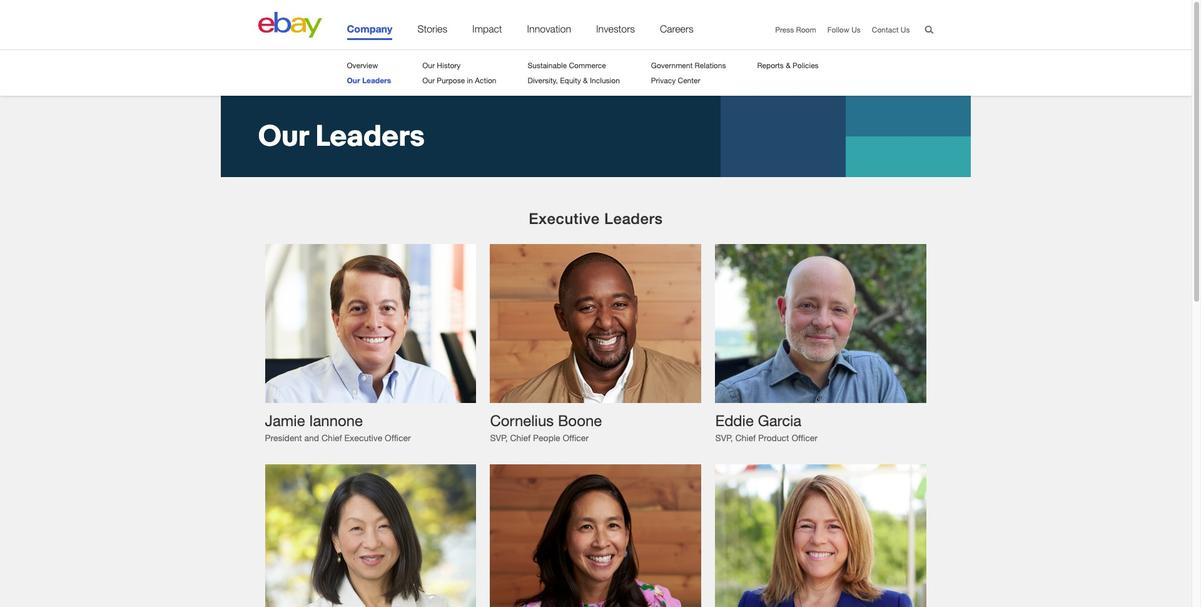 Task type: locate. For each thing, give the bounding box(es) containing it.
1 horizontal spatial svp,
[[716, 432, 733, 443]]

us right 'contact' at the right top
[[901, 25, 911, 34]]

room
[[797, 25, 817, 34]]

1 officer from the left
[[385, 432, 411, 443]]

executive leaders
[[529, 210, 663, 227]]

chief inside jamie iannone president and chief executive officer
[[322, 432, 342, 443]]

chief down iannone at the bottom of the page
[[322, 432, 342, 443]]

officer inside eddie garcia svp, chief product officer
[[792, 432, 818, 443]]

0 vertical spatial executive
[[529, 210, 600, 227]]

chief inside cornelius boone svp, chief people officer
[[511, 432, 531, 443]]

careers
[[660, 23, 694, 34]]

reports & policies
[[758, 61, 819, 70]]

product
[[759, 432, 790, 443]]

2 horizontal spatial chief
[[736, 432, 756, 443]]

our leaders
[[258, 120, 425, 153]]

overview
[[347, 61, 378, 70]]

svp, for cornelius boone
[[490, 432, 508, 443]]

svp,
[[490, 432, 508, 443], [716, 432, 733, 443]]

& left the policies
[[786, 61, 791, 70]]

follow
[[828, 25, 850, 34]]

1 horizontal spatial chief
[[511, 432, 531, 443]]

investors link
[[597, 23, 635, 40]]

equity
[[560, 76, 581, 85]]

officer inside cornelius boone svp, chief people officer
[[563, 432, 589, 443]]

press
[[776, 25, 795, 34]]

1 vertical spatial executive
[[345, 432, 383, 443]]

svp, down 'eddie'
[[716, 432, 733, 443]]

1 us from the left
[[852, 25, 861, 34]]

2 us from the left
[[901, 25, 911, 34]]

government relations link
[[652, 61, 726, 70]]

0 horizontal spatial chief
[[322, 432, 342, 443]]

1 horizontal spatial executive
[[529, 210, 600, 227]]

diversity, equity & inclusion link
[[528, 76, 620, 85]]

1 vertical spatial leaders
[[315, 120, 425, 153]]

commerce
[[569, 61, 606, 70]]

investors
[[597, 23, 635, 34]]

3 officer from the left
[[792, 432, 818, 443]]

impact
[[473, 23, 502, 34]]

cornelius
[[490, 412, 554, 429]]

&
[[786, 61, 791, 70], [584, 76, 588, 85]]

2 officer from the left
[[563, 432, 589, 443]]

1 horizontal spatial &
[[786, 61, 791, 70]]

svp, inside eddie garcia svp, chief product officer
[[716, 432, 733, 443]]

chief down 'eddie'
[[736, 432, 756, 443]]

officer for cornelius
[[563, 432, 589, 443]]

chief down 'cornelius'
[[511, 432, 531, 443]]

government relations privacy center
[[652, 61, 726, 85]]

0 horizontal spatial officer
[[385, 432, 411, 443]]

tab list
[[258, 238, 934, 607]]

main content element
[[0, 96, 1193, 607]]

0 horizontal spatial executive
[[345, 432, 383, 443]]

stories
[[418, 23, 448, 34]]

impact link
[[473, 23, 502, 40]]

jamie iannone president and chief executive officer
[[265, 412, 411, 443]]

home image
[[258, 12, 322, 38]]

innovation link
[[527, 23, 572, 40]]

us right follow
[[852, 25, 861, 34]]

president
[[265, 432, 302, 443]]

relations
[[695, 61, 726, 70]]

chief for eddie garcia
[[736, 432, 756, 443]]

1 vertical spatial &
[[584, 76, 588, 85]]

privacy
[[652, 76, 676, 85]]

us for contact us
[[901, 25, 911, 34]]

chief inside eddie garcia svp, chief product officer
[[736, 432, 756, 443]]

leaders for our leaders
[[315, 120, 425, 153]]

us
[[852, 25, 861, 34], [901, 25, 911, 34]]

reports & policies link
[[758, 61, 819, 70]]

history
[[437, 61, 461, 70]]

officer inside jamie iannone president and chief executive officer
[[385, 432, 411, 443]]

svp, inside cornelius boone svp, chief people officer
[[490, 432, 508, 443]]

0 vertical spatial &
[[786, 61, 791, 70]]

leaders
[[362, 76, 391, 85], [315, 120, 425, 153], [605, 210, 663, 227]]

our inside overview our leaders
[[347, 76, 360, 85]]

2 chief from the left
[[511, 432, 531, 443]]

our
[[423, 61, 435, 70], [347, 76, 360, 85], [423, 76, 435, 85], [258, 120, 309, 153]]

0 vertical spatial leaders
[[362, 76, 391, 85]]

executive
[[529, 210, 600, 227], [345, 432, 383, 443]]

privacy center link
[[652, 76, 701, 85]]

us for follow us
[[852, 25, 861, 34]]

center
[[678, 76, 701, 85]]

0 horizontal spatial svp,
[[490, 432, 508, 443]]

2 svp, from the left
[[716, 432, 733, 443]]

& right equity
[[584, 76, 588, 85]]

press room link
[[776, 25, 817, 34]]

officer
[[385, 432, 411, 443], [563, 432, 589, 443], [792, 432, 818, 443]]

svp, down 'cornelius'
[[490, 432, 508, 443]]

tab list containing jamie iannone
[[258, 238, 934, 607]]

2 horizontal spatial officer
[[792, 432, 818, 443]]

svp, for eddie garcia
[[716, 432, 733, 443]]

our history our purpose in action
[[423, 61, 497, 85]]

our history link
[[423, 61, 461, 70]]

follow us link
[[828, 25, 861, 34]]

innovation
[[527, 23, 572, 34]]

3 chief from the left
[[736, 432, 756, 443]]

contact
[[873, 25, 899, 34]]

1 svp, from the left
[[490, 432, 508, 443]]

garcia
[[758, 412, 802, 429]]

1 chief from the left
[[322, 432, 342, 443]]

chief
[[322, 432, 342, 443], [511, 432, 531, 443], [736, 432, 756, 443]]

1 horizontal spatial officer
[[563, 432, 589, 443]]

& inside sustainable commerce diversity, equity & inclusion
[[584, 76, 588, 85]]

contact us
[[873, 25, 911, 34]]

action
[[475, 76, 497, 85]]

0 horizontal spatial us
[[852, 25, 861, 34]]

policies
[[793, 61, 819, 70]]

eddie garcia svp, chief product officer
[[716, 412, 818, 443]]

officer for eddie
[[792, 432, 818, 443]]

overview link
[[347, 61, 378, 70]]

2 vertical spatial leaders
[[605, 210, 663, 227]]

0 horizontal spatial &
[[584, 76, 588, 85]]

purpose
[[437, 76, 465, 85]]

1 horizontal spatial us
[[901, 25, 911, 34]]



Task type: describe. For each thing, give the bounding box(es) containing it.
and
[[305, 432, 319, 443]]

inclusion
[[590, 76, 620, 85]]

quick links list
[[764, 25, 911, 36]]

our leaders link
[[347, 76, 391, 85]]

boone
[[558, 412, 602, 429]]

press room
[[776, 25, 817, 34]]

government
[[652, 61, 693, 70]]

chief for cornelius boone
[[511, 432, 531, 443]]

leaders inside overview our leaders
[[362, 76, 391, 85]]

sustainable commerce diversity, equity & inclusion
[[528, 61, 620, 85]]

leaders for executive leaders
[[605, 210, 663, 227]]

tab list inside main content element
[[258, 238, 934, 607]]

contact us link
[[873, 25, 911, 34]]

company
[[347, 23, 393, 34]]

jamie
[[265, 412, 305, 429]]

company link
[[347, 23, 393, 40]]

follow us
[[828, 25, 861, 34]]

our inside main content element
[[258, 120, 309, 153]]

diversity,
[[528, 76, 558, 85]]

sustainable
[[528, 61, 567, 70]]

iannone
[[309, 412, 363, 429]]

eddie
[[716, 412, 754, 429]]

sustainable commerce link
[[528, 61, 606, 70]]

reports
[[758, 61, 784, 70]]

in
[[467, 76, 473, 85]]

careers link
[[660, 23, 694, 40]]

people
[[533, 432, 561, 443]]

stories link
[[418, 23, 448, 40]]

overview our leaders
[[347, 61, 391, 85]]

our purpose in action link
[[423, 76, 497, 85]]

cornelius boone svp, chief people officer
[[490, 412, 602, 443]]

executive inside jamie iannone president and chief executive officer
[[345, 432, 383, 443]]



Task type: vqa. For each thing, say whether or not it's contained in the screenshot.


